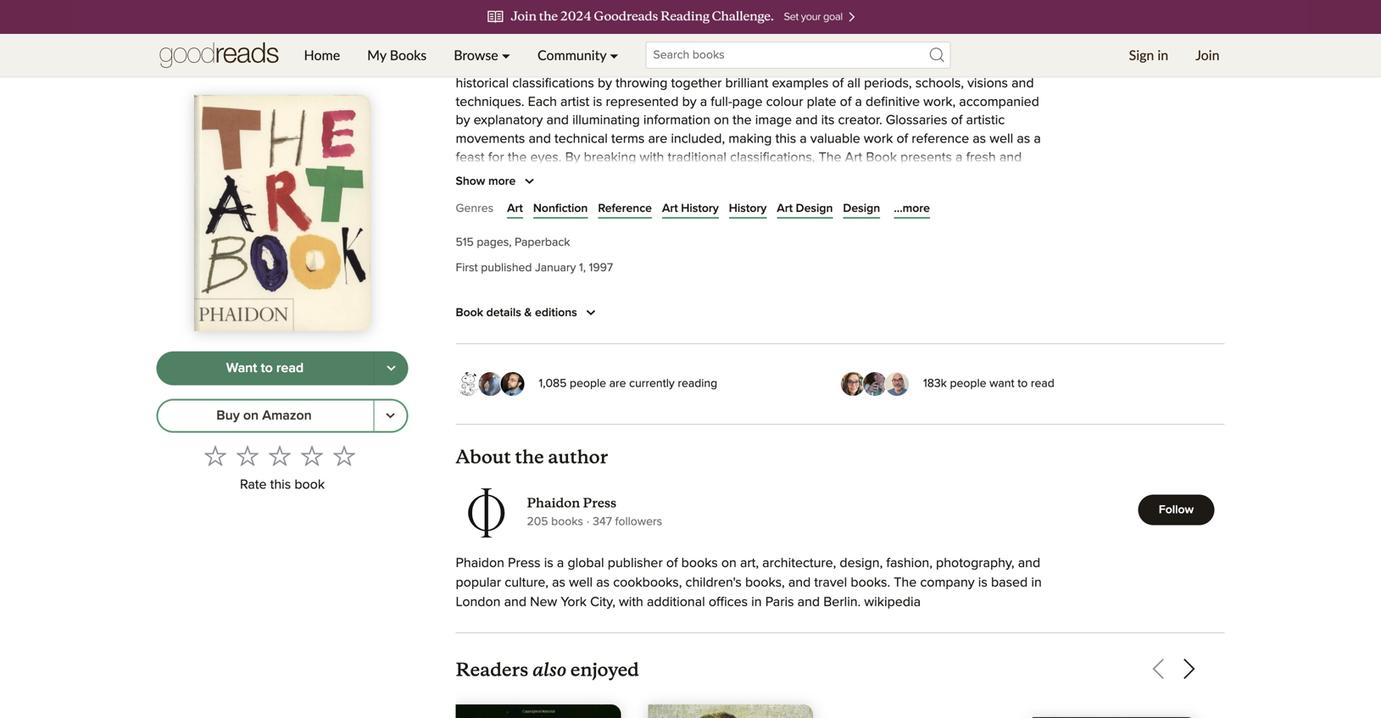 Task type: vqa. For each thing, say whether or not it's contained in the screenshot.
top on
yes



Task type: describe. For each thing, give the bounding box(es) containing it.
&
[[525, 307, 532, 319]]

an
[[601, 170, 615, 183]]

community ▾ link
[[524, 34, 632, 76]]

1 vertical spatial by
[[683, 95, 697, 109]]

show
[[456, 176, 486, 187]]

editions
[[535, 307, 578, 319]]

faceted
[[456, 188, 501, 202]]

book inside button
[[456, 307, 484, 319]]

art history link
[[662, 200, 719, 217]]

art
[[1022, 58, 1038, 72]]

1 horizontal spatial read
[[1031, 378, 1055, 390]]

sculptors
[[708, 58, 761, 72]]

readers also enjoyed
[[456, 655, 640, 682]]

rate 3 out of 5 image
[[269, 445, 291, 467]]

our
[[929, 170, 949, 183]]

0 horizontal spatial is
[[544, 557, 554, 571]]

1 design from the left
[[796, 203, 833, 215]]

on inside phaidon press is a global publisher of books on art, architecture, design, fashion, photography, and popular culture, as well as cookbooks, children's books, and travel books. the company is based in london and new york city, with additional offices in paris and berlin. wikipedia
[[722, 557, 737, 571]]

all
[[848, 77, 861, 90]]

show more
[[456, 176, 516, 187]]

1,085 people are currently reading
[[539, 378, 718, 390]]

home
[[304, 47, 340, 63]]

want
[[990, 378, 1015, 390]]

sign
[[1130, 47, 1155, 63]]

books inside phaidon press is a global publisher of books on art, architecture, design, fashion, photography, and popular culture, as well as cookbooks, children's books, and travel books. the company is based in london and new york city, with additional offices in paris and berlin. wikipedia
[[682, 557, 718, 571]]

rate this book element
[[157, 440, 408, 498]]

a inside phaidon press is a global publisher of books on art, architecture, design, fashion, photography, and popular culture, as well as cookbooks, children's books, and travel books. the company is based in london and new york city, with additional offices in paris and berlin. wikipedia
[[557, 557, 564, 571]]

phaidon press is a global publisher of books on art, architecture, design, fashion, photography, and popular culture, as well as cookbooks, children's books, and travel books. the company is based in london and new york city, with additional offices in paris and berlin. wikipedia
[[456, 557, 1042, 610]]

books.
[[851, 576, 891, 590]]

art for art history
[[662, 203, 678, 215]]

multi-
[[1004, 170, 1036, 183]]

paperback
[[515, 237, 570, 249]]

and up together
[[682, 58, 704, 72]]

reference link
[[598, 200, 652, 217]]

of left the our
[[914, 170, 926, 183]]

join goodreads' 2024 reading challenge image
[[74, 0, 1308, 34]]

information
[[644, 114, 711, 127]]

author
[[548, 446, 608, 469]]

home image
[[160, 34, 279, 76]]

ratings
[[729, 21, 764, 33]]

average rating of 3.86 stars. figure
[[451, 9, 686, 47]]

0 horizontal spatial in
[[752, 596, 762, 610]]

rate 4 out of 5 image
[[301, 445, 323, 467]]

paris
[[766, 596, 794, 610]]

about
[[456, 446, 511, 469]]

Search by book title or ISBN text field
[[646, 42, 951, 69]]

is inside an a to z guide to 500 great painters and sculptors from medieval to modern times, it debunks art historical classifications by throwing together brilliant examples of all periods, schools, visions and techniques. each artist is represented by a full-page colour plate of a definitive work, accompanied by explanatory and illuminating information on the image and its creator. glossaries of artistic movements and technical terms are included, making this a valuable work of reference as well as a feast for the eyes. by breaking with traditional classifications, the art book presents a fresh and original approach to art: an unparalleled visual sourcebook and a celebration of our rich and multi- faceted culture.
[[593, 95, 603, 109]]

book details & editions button
[[456, 303, 601, 323]]

photography,
[[937, 557, 1015, 571]]

156,337
[[686, 21, 726, 33]]

follow button
[[1139, 495, 1215, 526]]

▾ for browse ▾
[[502, 47, 511, 63]]

culture,
[[505, 576, 549, 590]]

browse
[[454, 47, 499, 63]]

global
[[568, 557, 605, 571]]

art,
[[741, 557, 759, 571]]

architecture,
[[763, 557, 837, 571]]

515
[[456, 237, 474, 249]]

terms
[[612, 132, 645, 146]]

visions
[[968, 77, 1009, 90]]

company
[[921, 576, 975, 590]]

making
[[729, 132, 772, 146]]

1 vertical spatial the
[[508, 151, 527, 165]]

presents
[[901, 151, 953, 165]]

1 vertical spatial in
[[1032, 576, 1042, 590]]

also
[[533, 655, 567, 682]]

home link
[[291, 34, 354, 76]]

popular
[[456, 576, 501, 590]]

my
[[367, 47, 387, 63]]

throwing
[[616, 77, 668, 90]]

1 horizontal spatial by
[[598, 77, 612, 90]]

valuable
[[811, 132, 861, 146]]

brilliant
[[726, 77, 769, 90]]

156,337 ratings and 350 reviews figure
[[686, 16, 838, 36]]

london
[[456, 596, 501, 610]]

a
[[476, 58, 485, 72]]

art history
[[662, 203, 719, 215]]

rate 5 out of 5 image
[[333, 445, 355, 467]]

phaidon press
[[527, 495, 617, 512]]

2 design from the left
[[844, 203, 881, 215]]

children's
[[686, 576, 742, 590]]

people for want
[[951, 378, 987, 390]]

full-
[[711, 95, 733, 109]]

205 books
[[527, 516, 584, 528]]

more
[[489, 176, 516, 187]]

represented
[[606, 95, 679, 109]]

buy
[[217, 409, 240, 423]]

new
[[530, 596, 558, 610]]

press for phaidon press is a global publisher of books on art, architecture, design, fashion, photography, and popular culture, as well as cookbooks, children's books, and travel books. the company is based in london and new york city, with additional offices in paris and berlin. wikipedia
[[508, 557, 541, 571]]

design,
[[840, 557, 883, 571]]

offices
[[709, 596, 748, 610]]

of inside phaidon press is a global publisher of books on art, architecture, design, fashion, photography, and popular culture, as well as cookbooks, children's books, and travel books. the company is based in london and new york city, with additional offices in paris and berlin. wikipedia
[[667, 557, 678, 571]]

join link
[[1183, 34, 1234, 76]]

first published january 1, 1997
[[456, 262, 613, 274]]

techniques.
[[456, 95, 525, 109]]

additional
[[647, 596, 706, 610]]

and down each
[[547, 114, 569, 127]]

reference
[[598, 203, 652, 215]]

are inside an a to z guide to 500 great painters and sculptors from medieval to modern times, it debunks art historical classifications by throwing together brilliant examples of all periods, schools, visions and techniques. each artist is represented by a full-page colour plate of a definitive work, accompanied by explanatory and illuminating information on the image and its creator. glossaries of artistic movements and technical terms are included, making this a valuable work of reference as well as a feast for the eyes. by breaking with traditional classifications, the art book presents a fresh and original approach to art: an unparalleled visual sourcebook and a celebration of our rich and multi- faceted culture.
[[649, 132, 668, 146]]

schools,
[[916, 77, 964, 90]]

183k people want to read
[[924, 378, 1055, 390]]

1 history from the left
[[681, 203, 719, 215]]

read inside the want to read button
[[276, 362, 304, 375]]

this inside rate this book element
[[270, 478, 291, 492]]

sign in link
[[1116, 34, 1183, 76]]

periods,
[[864, 77, 912, 90]]

rating 0 out of 5 group
[[199, 440, 361, 472]]

and down 'art'
[[1012, 77, 1035, 90]]

a up creator.
[[856, 95, 863, 109]]

0 vertical spatial books
[[552, 516, 584, 528]]

▾ for community ▾
[[610, 47, 619, 63]]

currently
[[630, 378, 675, 390]]

my books link
[[354, 34, 440, 76]]

of down glossaries
[[897, 132, 909, 146]]

debunks
[[967, 58, 1018, 72]]

as up multi-
[[1017, 132, 1031, 146]]

well inside an a to z guide to 500 great painters and sculptors from medieval to modern times, it debunks art historical classifications by throwing together brilliant examples of all periods, schools, visions and techniques. each artist is represented by a full-page colour plate of a definitive work, accompanied by explanatory and illuminating information on the image and its creator. glossaries of artistic movements and technical terms are included, making this a valuable work of reference as well as a feast for the eyes. by breaking with traditional classifications, the art book presents a fresh and original approach to art: an unparalleled visual sourcebook and a celebration of our rich and multi- faceted culture.
[[990, 132, 1014, 146]]

buy on amazon link
[[157, 399, 375, 433]]

image
[[756, 114, 792, 127]]

art for art
[[507, 203, 523, 215]]

browse ▾ link
[[440, 34, 524, 76]]

historical
[[456, 77, 509, 90]]

183k
[[924, 378, 947, 390]]



Task type: locate. For each thing, give the bounding box(es) containing it.
travel
[[815, 576, 848, 590]]

top genres for this book element
[[456, 199, 1225, 225]]

art
[[845, 151, 863, 165], [507, 203, 523, 215], [662, 203, 678, 215], [777, 203, 793, 215]]

modern
[[868, 58, 914, 72]]

eyes.
[[531, 151, 562, 165]]

sourcebook
[[733, 170, 804, 183]]

art down valuable
[[845, 151, 863, 165]]

156,337 ratings
[[686, 21, 764, 33]]

want to read
[[226, 362, 304, 375]]

0 vertical spatial the
[[819, 151, 842, 165]]

by
[[598, 77, 612, 90], [683, 95, 697, 109], [456, 114, 470, 127]]

a left valuable
[[800, 132, 807, 146]]

2 ▾ from the left
[[610, 47, 619, 63]]

medieval
[[796, 58, 849, 72]]

original
[[456, 170, 500, 183]]

phaidon inside phaidon press is a global publisher of books on art, architecture, design, fashion, photography, and popular culture, as well as cookbooks, children's books, and travel books. the company is based in london and new york city, with additional offices in paris and berlin. wikipedia
[[456, 557, 505, 571]]

enjoyed
[[571, 659, 640, 682]]

rate
[[240, 478, 267, 492]]

this right rate on the left bottom of the page
[[270, 478, 291, 492]]

included,
[[671, 132, 725, 146]]

books,
[[746, 576, 785, 590]]

2 horizontal spatial is
[[979, 576, 988, 590]]

and down fresh
[[978, 170, 1000, 183]]

2 horizontal spatial by
[[683, 95, 697, 109]]

1 vertical spatial books
[[682, 557, 718, 571]]

creator.
[[839, 114, 883, 127]]

1 vertical spatial is
[[544, 557, 554, 571]]

rich
[[953, 170, 974, 183]]

press up culture,
[[508, 557, 541, 571]]

on right buy
[[243, 409, 259, 423]]

0 vertical spatial this
[[776, 132, 797, 146]]

1 horizontal spatial ▾
[[610, 47, 619, 63]]

celebration
[[844, 170, 911, 183]]

of down all
[[840, 95, 852, 109]]

of up "reference"
[[952, 114, 963, 127]]

0 horizontal spatial press
[[508, 557, 541, 571]]

as up city,
[[597, 576, 610, 590]]

0 horizontal spatial read
[[276, 362, 304, 375]]

as up fresh
[[973, 132, 987, 146]]

1 horizontal spatial design
[[844, 203, 881, 215]]

nonfiction
[[533, 203, 588, 215]]

art inside an a to z guide to 500 great painters and sculptors from medieval to modern times, it debunks art historical classifications by throwing together brilliant examples of all periods, schools, visions and techniques. each artist is represented by a full-page colour plate of a definitive work, accompanied by explanatory and illuminating information on the image and its creator. glossaries of artistic movements and technical terms are included, making this a valuable work of reference as well as a feast for the eyes. by breaking with traditional classifications, the art book presents a fresh and original approach to art: an unparalleled visual sourcebook and a celebration of our rich and multi- faceted culture.
[[845, 151, 863, 165]]

traditional
[[668, 151, 727, 165]]

on inside an a to z guide to 500 great painters and sculptors from medieval to modern times, it debunks art historical classifications by throwing together brilliant examples of all periods, schools, visions and techniques. each artist is represented by a full-page colour plate of a definitive work, accompanied by explanatory and illuminating information on the image and its creator. glossaries of artistic movements and technical terms are included, making this a valuable work of reference as well as a feast for the eyes. by breaking with traditional classifications, the art book presents a fresh and original approach to art: an unparalleled visual sourcebook and a celebration of our rich and multi- faceted culture.
[[714, 114, 730, 127]]

1 horizontal spatial books
[[682, 557, 718, 571]]

1 horizontal spatial book cover image
[[648, 705, 814, 719]]

350
[[774, 21, 795, 33]]

0 horizontal spatial people
[[570, 378, 607, 390]]

0 horizontal spatial by
[[456, 114, 470, 127]]

0 horizontal spatial book cover image
[[456, 705, 621, 719]]

and right "paris"
[[798, 596, 820, 610]]

2 people from the left
[[951, 378, 987, 390]]

books down phaidon press
[[552, 516, 584, 528]]

...more
[[894, 203, 931, 215]]

0 vertical spatial in
[[1158, 47, 1169, 63]]

its
[[822, 114, 835, 127]]

published
[[481, 262, 532, 274]]

0 horizontal spatial history
[[681, 203, 719, 215]]

well down the global
[[569, 576, 593, 590]]

a up top genres for this book element on the top of page
[[833, 170, 841, 183]]

0 horizontal spatial are
[[610, 378, 627, 390]]

january
[[535, 262, 576, 274]]

history down the visual at top
[[681, 203, 719, 215]]

2 vertical spatial the
[[515, 446, 544, 469]]

0 vertical spatial is
[[593, 95, 603, 109]]

and down architecture,
[[789, 576, 811, 590]]

press inside phaidon press is a global publisher of books on art, architecture, design, fashion, photography, and popular culture, as well as cookbooks, children's books, and travel books. the company is based in london and new york city, with additional offices in paris and berlin. wikipedia
[[508, 557, 541, 571]]

work,
[[924, 95, 956, 109]]

phaidon up popular
[[456, 557, 505, 571]]

in right sign
[[1158, 47, 1169, 63]]

artist
[[561, 95, 590, 109]]

approach
[[503, 170, 560, 183]]

0 horizontal spatial this
[[270, 478, 291, 492]]

painters
[[630, 58, 678, 72]]

2 vertical spatial is
[[979, 576, 988, 590]]

2 history from the left
[[729, 203, 767, 215]]

times,
[[918, 58, 953, 72]]

1 vertical spatial with
[[619, 596, 644, 610]]

read right want
[[1031, 378, 1055, 390]]

1 horizontal spatial in
[[1032, 576, 1042, 590]]

read up amazon
[[276, 362, 304, 375]]

and up art design
[[807, 170, 830, 183]]

1 horizontal spatial is
[[593, 95, 603, 109]]

well inside phaidon press is a global publisher of books on art, architecture, design, fashion, photography, and popular culture, as well as cookbooks, children's books, and travel books. the company is based in london and new york city, with additional offices in paris and berlin. wikipedia
[[569, 576, 593, 590]]

1 vertical spatial phaidon
[[456, 557, 505, 571]]

1 horizontal spatial press
[[583, 495, 617, 512]]

history down sourcebook on the right of the page
[[729, 203, 767, 215]]

to
[[488, 58, 500, 72], [552, 58, 564, 72], [853, 58, 865, 72], [563, 170, 575, 183], [261, 362, 273, 375], [1018, 378, 1028, 390]]

1 people from the left
[[570, 378, 607, 390]]

people
[[570, 378, 607, 390], [951, 378, 987, 390]]

▾ left guide
[[502, 47, 511, 63]]

205
[[527, 516, 548, 528]]

book details & editions
[[456, 307, 578, 319]]

community
[[538, 47, 607, 63]]

by
[[565, 151, 581, 165]]

...more button
[[894, 200, 931, 217]]

sign in
[[1130, 47, 1169, 63]]

together
[[671, 77, 722, 90]]

1 vertical spatial are
[[610, 378, 627, 390]]

is up culture,
[[544, 557, 554, 571]]

on down the full-
[[714, 114, 730, 127]]

2 vertical spatial in
[[752, 596, 762, 610]]

are down information
[[649, 132, 668, 146]]

from
[[765, 58, 792, 72]]

and
[[682, 58, 704, 72], [1012, 77, 1035, 90], [547, 114, 569, 127], [796, 114, 818, 127], [529, 132, 551, 146], [1000, 151, 1022, 165], [807, 170, 830, 183], [978, 170, 1000, 183], [1019, 557, 1041, 571], [789, 576, 811, 590], [504, 596, 527, 610], [798, 596, 820, 610]]

berlin.
[[824, 596, 861, 610]]

0 horizontal spatial books
[[552, 516, 584, 528]]

books up 'children's'
[[682, 557, 718, 571]]

0 vertical spatial phaidon
[[527, 495, 580, 512]]

the down page
[[733, 114, 752, 127]]

rating 3.86 out of 5 image
[[451, 9, 612, 42]]

my books
[[367, 47, 427, 63]]

0 horizontal spatial well
[[569, 576, 593, 590]]

reference
[[912, 132, 970, 146]]

0 vertical spatial are
[[649, 132, 668, 146]]

as up york
[[552, 576, 566, 590]]

and left its
[[796, 114, 818, 127]]

3.86
[[622, 16, 676, 46]]

1 horizontal spatial are
[[649, 132, 668, 146]]

rate 2 out of 5 image
[[237, 445, 259, 467]]

read
[[276, 362, 304, 375], [1031, 378, 1055, 390]]

of left all
[[833, 77, 844, 90]]

1 horizontal spatial the
[[894, 576, 917, 590]]

and up eyes.
[[529, 132, 551, 146]]

feast
[[456, 151, 485, 165]]

and up based
[[1019, 557, 1041, 571]]

1 horizontal spatial book
[[866, 151, 897, 165]]

fashion,
[[887, 557, 933, 571]]

well down artistic
[[990, 132, 1014, 146]]

1 horizontal spatial history
[[729, 203, 767, 215]]

design link
[[844, 200, 881, 217]]

1 vertical spatial book
[[456, 307, 484, 319]]

based
[[992, 576, 1028, 590]]

0 horizontal spatial the
[[819, 151, 842, 165]]

with inside phaidon press is a global publisher of books on art, architecture, design, fashion, photography, and popular culture, as well as cookbooks, children's books, and travel books. the company is based in london and new york city, with additional offices in paris and berlin. wikipedia
[[619, 596, 644, 610]]

a up multi-
[[1034, 132, 1042, 146]]

0 horizontal spatial ▾
[[502, 47, 511, 63]]

None search field
[[632, 42, 965, 69]]

book down work
[[866, 151, 897, 165]]

1 horizontal spatial this
[[776, 132, 797, 146]]

▾ right 500
[[610, 47, 619, 63]]

in down books,
[[752, 596, 762, 610]]

by down together
[[683, 95, 697, 109]]

followers
[[615, 516, 663, 528]]

browse ▾
[[454, 47, 511, 63]]

1 horizontal spatial phaidon
[[527, 495, 580, 512]]

profile image for phaidon press. image
[[456, 483, 517, 544]]

technical
[[555, 132, 608, 146]]

0 horizontal spatial phaidon
[[456, 557, 505, 571]]

design down celebration
[[844, 203, 881, 215]]

the right for
[[508, 151, 527, 165]]

2 book cover image from the left
[[648, 705, 814, 719]]

nonfiction link
[[533, 200, 588, 217]]

1 vertical spatial read
[[1031, 378, 1055, 390]]

press up 347
[[583, 495, 617, 512]]

book cover image
[[456, 705, 621, 719], [648, 705, 814, 719]]

1 book cover image from the left
[[456, 705, 621, 719]]

people right 183k
[[951, 378, 987, 390]]

with down cookbooks, at the left of page
[[619, 596, 644, 610]]

glossaries
[[886, 114, 948, 127]]

0 horizontal spatial design
[[796, 203, 833, 215]]

1 vertical spatial the
[[894, 576, 917, 590]]

this down 'image'
[[776, 132, 797, 146]]

are left the currently
[[610, 378, 627, 390]]

want
[[226, 362, 257, 375]]

are
[[649, 132, 668, 146], [610, 378, 627, 390]]

plate
[[807, 95, 837, 109]]

art down culture.
[[507, 203, 523, 215]]

definitive
[[866, 95, 920, 109]]

accompanied
[[960, 95, 1040, 109]]

this inside an a to z guide to 500 great painters and sculptors from medieval to modern times, it debunks art historical classifications by throwing together brilliant examples of all periods, schools, visions and techniques. each artist is represented by a full-page colour plate of a definitive work, accompanied by explanatory and illuminating information on the image and its creator. glossaries of artistic movements and technical terms are included, making this a valuable work of reference as well as a feast for the eyes. by breaking with traditional classifications, the art book presents a fresh and original approach to art: an unparalleled visual sourcebook and a celebration of our rich and multi- faceted culture.
[[776, 132, 797, 146]]

in right based
[[1032, 576, 1042, 590]]

0 vertical spatial well
[[990, 132, 1014, 146]]

the right about
[[515, 446, 544, 469]]

0 vertical spatial the
[[733, 114, 752, 127]]

0 horizontal spatial book
[[456, 307, 484, 319]]

a left the global
[[557, 557, 564, 571]]

with up unparalleled
[[640, 151, 665, 165]]

on left art,
[[722, 557, 737, 571]]

buy on amazon
[[217, 409, 312, 423]]

the inside phaidon press is a global publisher of books on art, architecture, design, fashion, photography, and popular culture, as well as cookbooks, children's books, and travel books. the company is based in london and new york city, with additional offices in paris and berlin. wikipedia
[[894, 576, 917, 590]]

art for art design
[[777, 203, 793, 215]]

2 vertical spatial by
[[456, 114, 470, 127]]

1 horizontal spatial well
[[990, 132, 1014, 146]]

2 horizontal spatial in
[[1158, 47, 1169, 63]]

0 vertical spatial with
[[640, 151, 665, 165]]

1,085
[[539, 378, 567, 390]]

to inside button
[[261, 362, 273, 375]]

a left the full-
[[700, 95, 708, 109]]

1 vertical spatial on
[[243, 409, 259, 423]]

and down culture,
[[504, 596, 527, 610]]

press
[[583, 495, 617, 512], [508, 557, 541, 571]]

by down techniques.
[[456, 114, 470, 127]]

0 vertical spatial press
[[583, 495, 617, 512]]

0 vertical spatial read
[[276, 362, 304, 375]]

phaidon for phaidon press is a global publisher of books on art, architecture, design, fashion, photography, and popular culture, as well as cookbooks, children's books, and travel books. the company is based in london and new york city, with additional offices in paris and berlin. wikipedia
[[456, 557, 505, 571]]

visual
[[696, 170, 730, 183]]

the
[[733, 114, 752, 127], [508, 151, 527, 165], [515, 446, 544, 469]]

of up cookbooks, at the left of page
[[667, 557, 678, 571]]

art down sourcebook on the right of the page
[[777, 203, 793, 215]]

2 vertical spatial on
[[722, 557, 737, 571]]

the down 'fashion,'
[[894, 576, 917, 590]]

phaidon for phaidon press
[[527, 495, 580, 512]]

art down unparalleled
[[662, 203, 678, 215]]

classifications,
[[731, 151, 816, 165]]

people for are
[[570, 378, 607, 390]]

▾ inside 'link'
[[610, 47, 619, 63]]

classifications
[[513, 77, 595, 90]]

art design link
[[777, 200, 833, 217]]

by down great at the top of page
[[598, 77, 612, 90]]

1 vertical spatial this
[[270, 478, 291, 492]]

1 vertical spatial well
[[569, 576, 593, 590]]

1 ▾ from the left
[[502, 47, 511, 63]]

phaidon
[[527, 495, 580, 512], [456, 557, 505, 571]]

an
[[456, 58, 472, 72]]

and up multi-
[[1000, 151, 1022, 165]]

art design
[[777, 203, 833, 215]]

0 vertical spatial on
[[714, 114, 730, 127]]

book left details
[[456, 307, 484, 319]]

rate 1 out of 5 image
[[204, 445, 226, 467]]

1 horizontal spatial people
[[951, 378, 987, 390]]

0 vertical spatial by
[[598, 77, 612, 90]]

phaidon up the 205 books at the bottom
[[527, 495, 580, 512]]

books
[[390, 47, 427, 63]]

page
[[733, 95, 763, 109]]

book inside an a to z guide to 500 great painters and sculptors from medieval to modern times, it debunks art historical classifications by throwing together brilliant examples of all periods, schools, visions and techniques. each artist is represented by a full-page colour plate of a definitive work, accompanied by explanatory and illuminating information on the image and its creator. glossaries of artistic movements and technical terms are included, making this a valuable work of reference as well as a feast for the eyes. by breaking with traditional classifications, the art book presents a fresh and original approach to art: an unparalleled visual sourcebook and a celebration of our rich and multi- faceted culture.
[[866, 151, 897, 165]]

fresh
[[967, 151, 997, 165]]

people right 1,085
[[570, 378, 607, 390]]

the down valuable
[[819, 151, 842, 165]]

350 reviews
[[774, 21, 838, 33]]

z
[[504, 58, 512, 72]]

design left design link
[[796, 203, 833, 215]]

for
[[488, 151, 504, 165]]

press for phaidon press
[[583, 495, 617, 512]]

is down photography,
[[979, 576, 988, 590]]

with inside an a to z guide to 500 great painters and sculptors from medieval to modern times, it debunks art historical classifications by throwing together brilliant examples of all periods, schools, visions and techniques. each artist is represented by a full-page colour plate of a definitive work, accompanied by explanatory and illuminating information on the image and its creator. glossaries of artistic movements and technical terms are included, making this a valuable work of reference as well as a feast for the eyes. by breaking with traditional classifications, the art book presents a fresh and original approach to art: an unparalleled visual sourcebook and a celebration of our rich and multi- faceted culture.
[[640, 151, 665, 165]]

a up rich
[[956, 151, 963, 165]]

is up illuminating in the top left of the page
[[593, 95, 603, 109]]

the inside an a to z guide to 500 great painters and sculptors from medieval to modern times, it debunks art historical classifications by throwing together brilliant examples of all periods, schools, visions and techniques. each artist is represented by a full-page colour plate of a definitive work, accompanied by explanatory and illuminating information on the image and its creator. glossaries of artistic movements and technical terms are included, making this a valuable work of reference as well as a feast for the eyes. by breaking with traditional classifications, the art book presents a fresh and original approach to art: an unparalleled visual sourcebook and a celebration of our rich and multi- faceted culture.
[[819, 151, 842, 165]]

1 vertical spatial press
[[508, 557, 541, 571]]

0 vertical spatial book
[[866, 151, 897, 165]]



